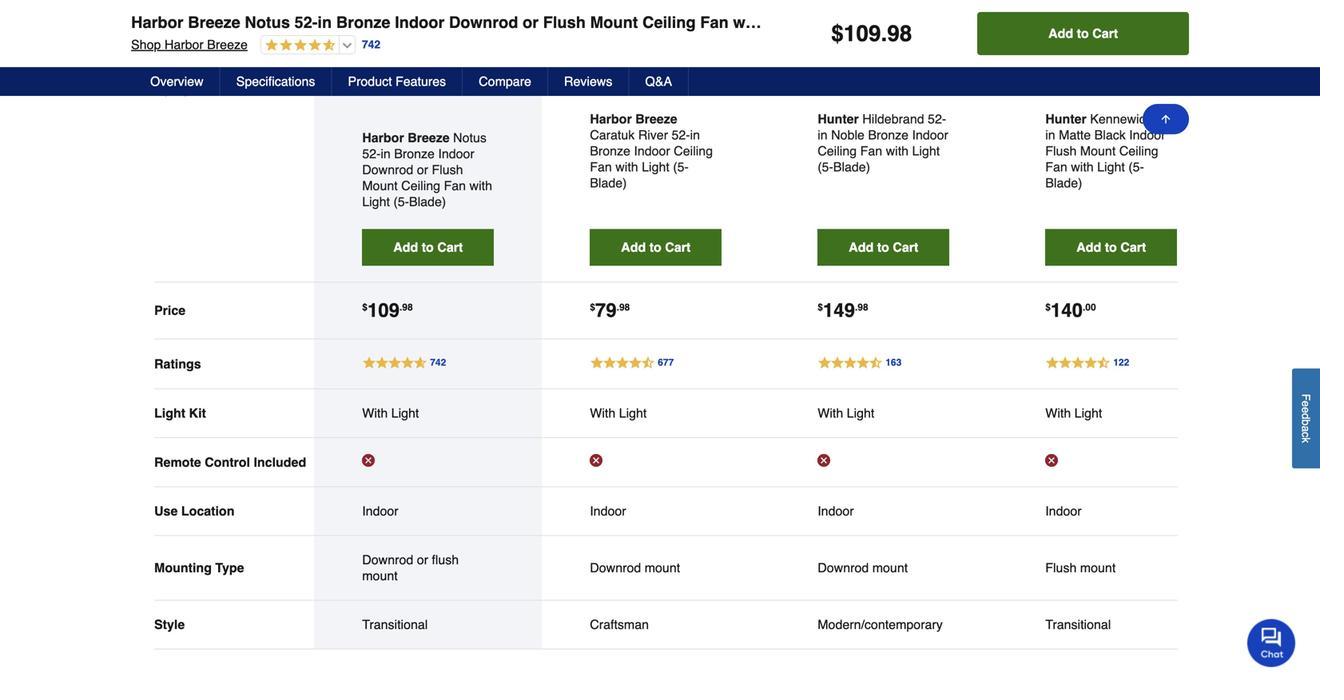 Task type: locate. For each thing, give the bounding box(es) containing it.
0 horizontal spatial downrod mount
[[590, 560, 681, 575]]

downrod
[[444, 7, 514, 25], [449, 13, 518, 32], [362, 162, 414, 177], [362, 552, 414, 567], [590, 560, 641, 575], [818, 560, 869, 575]]

d
[[1300, 413, 1313, 420]]

fan down noble
[[861, 144, 883, 158]]

downrod mount cell up modern/contemporary
[[818, 560, 950, 576]]

hunter for matte
[[1046, 112, 1087, 126]]

fan up item number 1 3 3 2 3 3 6 and model number 4 1 9 4 8 element
[[696, 7, 724, 25]]

0 horizontal spatial transitional
[[362, 617, 428, 632]]

add for kennewick 52- in matte black indoor flush mount ceiling fan with light (5- blade)
[[1077, 240, 1102, 255]]

in right river
[[690, 128, 700, 142]]

mount inside harbor breeze notus 52-in bronze indoor downrod or flush mount ceiling fan with light (5-blade) item # 1332336 | model # 41948
[[586, 7, 634, 25]]

1 horizontal spatial 109
[[844, 21, 881, 46]]

mount down black
[[1081, 144, 1116, 158]]

notus right model
[[245, 13, 290, 32]]

black
[[1095, 128, 1126, 142]]

breeze for harbor breeze caratuk river 52-in bronze indoor ceiling fan with light (5- blade)
[[636, 112, 678, 126]]

1 horizontal spatial no image
[[1046, 454, 1059, 467]]

flush mount cell
[[1046, 560, 1178, 576]]

1 horizontal spatial downrod mount cell
[[818, 560, 950, 576]]

shop up overview
[[131, 37, 161, 52]]

fan down caratuk
[[590, 160, 612, 174]]

f
[[1300, 394, 1313, 401]]

79
[[596, 299, 617, 321]]

$ 109 . 98
[[832, 21, 913, 46], [362, 299, 413, 321]]

hunter for noble
[[818, 112, 859, 126]]

(5- inside harbor breeze notus 52-in bronze indoor downrod or flush mount ceiling fan with light (5-blade) item # 1332336 | model # 41948
[[809, 7, 828, 25]]

1 horizontal spatial transitional cell
[[1046, 617, 1178, 633]]

. inside $ 79 . 98
[[617, 302, 620, 313]]

fan inside "kennewick 52- in matte black indoor flush mount ceiling fan with light (5- blade)"
[[1046, 160, 1068, 174]]

2 no image from the left
[[1046, 454, 1059, 467]]

light inside hildebrand 52- in noble bronze indoor ceiling fan with light (5-blade)
[[913, 144, 940, 158]]

with light for first with light cell from the right
[[1046, 406, 1103, 421]]

hunter
[[818, 112, 859, 126], [1046, 112, 1087, 126]]

options
[[620, 86, 656, 95]]

add to cart button for kennewick 52- in matte black indoor flush mount ceiling fan with light (5- blade)
[[1046, 229, 1178, 266]]

use location
[[154, 504, 235, 518]]

1 with from the left
[[362, 406, 388, 421]]

2 with from the left
[[590, 406, 616, 421]]

52- right kennewick
[[1156, 112, 1175, 126]]

in inside harbor breeze caratuk river 52-in bronze indoor ceiling fan with light (5- blade)
[[690, 128, 700, 142]]

0 horizontal spatial transitional cell
[[362, 617, 494, 633]]

2 indoor cell from the left
[[590, 503, 722, 519]]

more options available
[[594, 86, 703, 95]]

indoor inside harbor breeze caratuk river 52-in bronze indoor ceiling fan with light (5- blade)
[[634, 144, 671, 158]]

$ 79 . 98
[[590, 299, 630, 321]]

ceiling down available
[[674, 144, 713, 158]]

notus right the harbor breeze
[[453, 130, 487, 145]]

shop
[[131, 37, 161, 52], [126, 51, 156, 66]]

in down the harbor breeze
[[381, 146, 391, 161]]

with for 4th with light cell from right
[[362, 406, 388, 421]]

add to cart button for hildebrand 52- in noble bronze indoor ceiling fan with light (5-blade)
[[818, 229, 950, 266]]

ceiling down black
[[1120, 144, 1159, 158]]

1 horizontal spatial downrod mount
[[818, 560, 908, 575]]

transitional down "flush mount"
[[1046, 617, 1112, 632]]

or
[[518, 7, 534, 25], [523, 13, 539, 32], [417, 162, 428, 177], [417, 552, 428, 567]]

e up d
[[1300, 401, 1313, 407]]

in inside "kennewick 52- in matte black indoor flush mount ceiling fan with light (5- blade)"
[[1046, 128, 1056, 142]]

cart for caratuk river 52-in bronze indoor ceiling fan with light (5- blade)
[[665, 240, 691, 255]]

$ 149 . 98
[[818, 299, 869, 321]]

breeze inside harbor breeze caratuk river 52-in bronze indoor ceiling fan with light (5- blade)
[[636, 112, 678, 126]]

$ inside $ 149 . 98
[[818, 302, 823, 313]]

4.6 stars image
[[261, 38, 336, 53], [257, 51, 331, 66]]

0 horizontal spatial downrod mount cell
[[590, 560, 722, 576]]

3 with light from the left
[[818, 406, 875, 421]]

to
[[1077, 26, 1089, 41], [422, 240, 434, 255], [650, 240, 662, 255], [878, 240, 890, 255], [1106, 240, 1118, 255]]

ceiling inside "kennewick 52- in matte black indoor flush mount ceiling fan with light (5- blade)"
[[1120, 144, 1159, 158]]

ceiling up item number 1 3 3 2 3 3 6 and model number 4 1 9 4 8 element
[[638, 7, 691, 25]]

harbor
[[126, 7, 179, 25], [131, 13, 184, 32], [165, 37, 204, 52], [160, 51, 199, 66], [590, 112, 632, 126], [362, 130, 404, 145]]

light
[[765, 7, 804, 25], [770, 13, 809, 32], [913, 144, 940, 158], [642, 160, 670, 174], [1098, 160, 1126, 174], [362, 194, 390, 209], [154, 406, 186, 421], [392, 406, 419, 421], [619, 406, 647, 421], [847, 406, 875, 421], [1075, 406, 1103, 421]]

4 indoor cell from the left
[[1046, 503, 1178, 519]]

cell
[[362, 454, 494, 471], [590, 454, 722, 471], [818, 454, 950, 471], [1046, 454, 1178, 471]]

breeze up the '|'
[[183, 7, 236, 25]]

in
[[313, 7, 327, 25], [318, 13, 332, 32], [690, 128, 700, 142], [818, 128, 828, 142], [1046, 128, 1056, 142], [381, 146, 391, 161]]

2 with light cell from the left
[[590, 405, 722, 421]]

52- right hildebrand
[[928, 112, 947, 126]]

with light cell
[[362, 405, 494, 421], [590, 405, 722, 421], [818, 405, 950, 421], [1046, 405, 1178, 421]]

ceiling down noble
[[818, 144, 857, 158]]

indoor cell
[[362, 503, 494, 519], [590, 503, 722, 519], [818, 503, 950, 519], [1046, 503, 1178, 519]]

mount up reviews
[[590, 13, 638, 32]]

1 downrod mount from the left
[[590, 560, 681, 575]]

1 transitional from the left
[[362, 617, 428, 632]]

1 hunter from the left
[[818, 112, 859, 126]]

(5- inside harbor breeze caratuk river 52-in bronze indoor ceiling fan with light (5- blade)
[[673, 160, 689, 174]]

# right item
[[151, 30, 157, 43]]

harbor inside harbor breeze caratuk river 52-in bronze indoor ceiling fan with light (5- blade)
[[590, 112, 632, 126]]

2 with light from the left
[[590, 406, 647, 421]]

with for first with light cell from the right
[[1046, 406, 1072, 421]]

mount down the harbor breeze
[[362, 178, 398, 193]]

light inside harbor breeze caratuk river 52-in bronze indoor ceiling fan with light (5- blade)
[[642, 160, 670, 174]]

0 horizontal spatial 109
[[368, 299, 400, 321]]

mount inside cell
[[1081, 560, 1116, 575]]

in inside harbor breeze notus 52-in bronze indoor downrod or flush mount ceiling fan with light (5-blade) item # 1332336 | model # 41948
[[313, 7, 327, 25]]

notus for harbor breeze notus 52-in bronze indoor downrod or flush mount ceiling fan with light (5-blade) item # 1332336 | model # 41948
[[240, 7, 285, 25]]

add to cart for caratuk river 52-in bronze indoor ceiling fan with light (5- blade)
[[621, 240, 691, 255]]

with
[[362, 406, 388, 421], [590, 406, 616, 421], [818, 406, 844, 421], [1046, 406, 1072, 421]]

breeze left 41948
[[188, 13, 240, 32]]

add
[[1049, 26, 1074, 41], [393, 240, 418, 255], [621, 240, 646, 255], [849, 240, 874, 255], [1077, 240, 1102, 255]]

e up b
[[1300, 407, 1313, 413]]

3 with light cell from the left
[[818, 405, 950, 421]]

2 no image from the left
[[818, 454, 831, 467]]

compare
[[479, 74, 532, 89]]

overview
[[150, 74, 204, 89]]

0 vertical spatial $ 109 . 98
[[832, 21, 913, 46]]

notus 52-in bronze indoor downrod or flush mount ceiling fan with light (5-blade)
[[362, 130, 492, 209]]

fan down the harbor breeze
[[444, 178, 466, 193]]

breeze up river
[[636, 112, 678, 126]]

mount up item number 1 3 3 2 3 3 6 and model number 4 1 9 4 8 element
[[586, 7, 634, 25]]

in inside notus 52-in bronze indoor downrod or flush mount ceiling fan with light (5-blade)
[[381, 146, 391, 161]]

downrod mount up modern/contemporary
[[818, 560, 908, 575]]

breeze inside harbor breeze notus 52-in bronze indoor downrod or flush mount ceiling fan with light (5-blade) item # 1332336 | model # 41948
[[183, 7, 236, 25]]

transitional cell
[[362, 617, 494, 633], [1046, 617, 1178, 633]]

1 vertical spatial $ 109 . 98
[[362, 299, 413, 321]]

1332336
[[157, 30, 201, 43]]

in left matte
[[1046, 128, 1056, 142]]

0 horizontal spatial no image
[[590, 454, 603, 467]]

e
[[1300, 401, 1313, 407], [1300, 407, 1313, 413]]

2 transitional from the left
[[1046, 617, 1112, 632]]

.
[[881, 21, 888, 46], [400, 302, 402, 313], [617, 302, 620, 313], [855, 302, 858, 313], [1083, 302, 1086, 313]]

kennewick
[[1091, 112, 1153, 126]]

0 horizontal spatial #
[[151, 30, 157, 43]]

with light for 3rd with light cell from left
[[818, 406, 875, 421]]

(5- inside notus 52-in bronze indoor downrod or flush mount ceiling fan with light (5-blade)
[[394, 194, 409, 209]]

2 hunter from the left
[[1046, 112, 1087, 126]]

hunter up matte
[[1046, 112, 1087, 126]]

shop harbor breeze
[[131, 37, 248, 52], [126, 51, 243, 66]]

breeze right the '|'
[[207, 37, 248, 52]]

52- up specifications
[[290, 7, 313, 25]]

52-
[[290, 7, 313, 25], [295, 13, 318, 32], [928, 112, 947, 126], [1156, 112, 1175, 126], [672, 128, 690, 142], [362, 146, 381, 161]]

blade) inside hildebrand 52- in noble bronze indoor ceiling fan with light (5-blade)
[[834, 160, 871, 174]]

f e e d b a c k
[[1300, 394, 1313, 443]]

149
[[823, 299, 855, 321]]

0 vertical spatial 109
[[844, 21, 881, 46]]

1 no image from the left
[[590, 454, 603, 467]]

$
[[832, 21, 844, 46], [362, 302, 368, 313], [590, 302, 596, 313], [818, 302, 823, 313], [1046, 302, 1051, 313]]

breeze down features
[[408, 130, 450, 145]]

downrod or flush mount
[[362, 552, 459, 583]]

model
[[211, 30, 242, 43]]

1 horizontal spatial transitional
[[1046, 617, 1112, 632]]

no image for third cell from the right
[[590, 454, 603, 467]]

harbor inside harbor breeze notus 52-in bronze indoor downrod or flush mount ceiling fan with light (5-blade) item # 1332336 | model # 41948
[[126, 7, 179, 25]]

chat invite button image
[[1248, 618, 1297, 667]]

to for caratuk river 52-in bronze indoor ceiling fan with light (5- blade)
[[650, 240, 662, 255]]

indoor
[[390, 7, 440, 25], [395, 13, 445, 32], [913, 128, 949, 142], [1130, 128, 1166, 142], [634, 144, 671, 158], [438, 146, 475, 161], [362, 504, 399, 518], [590, 504, 626, 518], [818, 504, 854, 518], [1046, 504, 1082, 518]]

fan inside notus 52-in bronze indoor downrod or flush mount ceiling fan with light (5-blade)
[[444, 178, 466, 193]]

# right model
[[245, 30, 251, 43]]

4 with light from the left
[[1046, 406, 1103, 421]]

downrod mount
[[590, 560, 681, 575], [818, 560, 908, 575]]

0 horizontal spatial no image
[[362, 454, 375, 467]]

c
[[1300, 432, 1313, 438]]

breeze
[[183, 7, 236, 25], [188, 13, 240, 32], [207, 37, 248, 52], [202, 51, 243, 66], [636, 112, 678, 126], [408, 130, 450, 145]]

1 e from the top
[[1300, 401, 1313, 407]]

742 left heart outline icon
[[362, 38, 381, 51]]

notus
[[240, 7, 285, 25], [245, 13, 290, 32], [453, 130, 487, 145]]

flush
[[432, 552, 459, 567]]

cart for kennewick 52- in matte black indoor flush mount ceiling fan with light (5- blade)
[[1121, 240, 1147, 255]]

flush mount
[[1046, 560, 1116, 575]]

52- right river
[[672, 128, 690, 142]]

mount inside notus 52-in bronze indoor downrod or flush mount ceiling fan with light (5-blade)
[[362, 178, 398, 193]]

mounting
[[154, 560, 212, 575]]

52- down the harbor breeze
[[362, 146, 381, 161]]

b
[[1300, 420, 1313, 426]]

742
[[362, 38, 381, 51], [357, 51, 376, 64]]

transitional down downrod or flush mount
[[362, 617, 428, 632]]

blade) inside harbor breeze caratuk river 52-in bronze indoor ceiling fan with light (5- blade)
[[590, 175, 627, 190]]

. inside $ 140 . 00
[[1083, 302, 1086, 313]]

downrod inside harbor breeze notus 52-in bronze indoor downrod or flush mount ceiling fan with light (5-blade) item # 1332336 | model # 41948
[[444, 7, 514, 25]]

bronze inside hildebrand 52- in noble bronze indoor ceiling fan with light (5-blade)
[[869, 128, 909, 142]]

1 horizontal spatial no image
[[818, 454, 831, 467]]

mount inside downrod or flush mount
[[362, 568, 398, 583]]

transitional
[[362, 617, 428, 632], [1046, 617, 1112, 632]]

in inside hildebrand 52- in noble bronze indoor ceiling fan with light (5-blade)
[[818, 128, 828, 142]]

notus up 41948
[[240, 7, 285, 25]]

in left noble
[[818, 128, 828, 142]]

downrod mount for 2nd downrod mount cell from the left
[[818, 560, 908, 575]]

2 e from the top
[[1300, 407, 1313, 413]]

ceiling down the harbor breeze
[[401, 178, 441, 193]]

cart
[[1093, 26, 1119, 41], [438, 240, 463, 255], [665, 240, 691, 255], [893, 240, 919, 255], [1121, 240, 1147, 255]]

98
[[888, 21, 913, 46], [402, 302, 413, 313], [620, 302, 630, 313], [858, 302, 869, 313]]

add to cart for hildebrand 52- in noble bronze indoor ceiling fan with light (5-blade)
[[849, 240, 919, 255]]

1 horizontal spatial hunter
[[1046, 112, 1087, 126]]

(5- inside hildebrand 52- in noble bronze indoor ceiling fan with light (5-blade)
[[818, 160, 834, 174]]

flush
[[539, 7, 581, 25], [543, 13, 586, 32], [1046, 144, 1077, 158], [432, 162, 463, 177], [1046, 560, 1077, 575]]

bronze
[[332, 7, 386, 25], [336, 13, 391, 32], [869, 128, 909, 142], [590, 144, 631, 158], [394, 146, 435, 161]]

1 horizontal spatial #
[[245, 30, 251, 43]]

add to cart
[[1049, 26, 1119, 41], [393, 240, 463, 255], [621, 240, 691, 255], [849, 240, 919, 255], [1077, 240, 1147, 255]]

no image
[[590, 454, 603, 467], [1046, 454, 1059, 467]]

breeze down model
[[202, 51, 243, 66]]

river
[[639, 128, 668, 142]]

mount
[[645, 560, 681, 575], [873, 560, 908, 575], [1081, 560, 1116, 575], [362, 568, 398, 583]]

1 no image from the left
[[362, 454, 375, 467]]

downrod mount up 'craftsman'
[[590, 560, 681, 575]]

2 transitional cell from the left
[[1046, 617, 1178, 633]]

hildebrand
[[863, 112, 925, 126]]

0 horizontal spatial $ 109 . 98
[[362, 299, 413, 321]]

2 # from the left
[[245, 30, 251, 43]]

4 with from the left
[[1046, 406, 1072, 421]]

1 with light from the left
[[362, 406, 419, 421]]

transitional cell down flush mount cell at the right of page
[[1046, 617, 1178, 633]]

light inside harbor breeze notus 52-in bronze indoor downrod or flush mount ceiling fan with light (5-blade) item # 1332336 | model # 41948
[[765, 7, 804, 25]]

fan
[[696, 7, 724, 25], [701, 13, 729, 32], [861, 144, 883, 158], [590, 160, 612, 174], [1046, 160, 1068, 174], [444, 178, 466, 193]]

52- inside harbor breeze notus 52-in bronze indoor downrod or flush mount ceiling fan with light (5-blade) item # 1332336 | model # 41948
[[290, 7, 313, 25]]

ceiling inside harbor breeze caratuk river 52-in bronze indoor ceiling fan with light (5- blade)
[[674, 144, 713, 158]]

blade) inside harbor breeze notus 52-in bronze indoor downrod or flush mount ceiling fan with light (5-blade) item # 1332336 | model # 41948
[[828, 7, 877, 25]]

3 with from the left
[[818, 406, 844, 421]]

#
[[151, 30, 157, 43], [245, 30, 251, 43]]

type
[[215, 560, 244, 575]]

specifications button
[[220, 67, 332, 96]]

add to cart for kennewick 52- in matte black indoor flush mount ceiling fan with light (5- blade)
[[1077, 240, 1147, 255]]

add for caratuk river 52-in bronze indoor ceiling fan with light (5- blade)
[[621, 240, 646, 255]]

98 inside $ 79 . 98
[[620, 302, 630, 313]]

transitional cell down downrod or flush mount cell
[[362, 617, 494, 633]]

(5-
[[809, 7, 828, 25], [813, 13, 833, 32], [673, 160, 689, 174], [818, 160, 834, 174], [1129, 160, 1145, 174], [394, 194, 409, 209]]

notus inside harbor breeze notus 52-in bronze indoor downrod or flush mount ceiling fan with light (5-blade) item # 1332336 | model # 41948
[[240, 7, 285, 25]]

product
[[348, 74, 392, 89]]

matte
[[1059, 128, 1091, 142]]

ceiling inside harbor breeze notus 52-in bronze indoor downrod or flush mount ceiling fan with light (5-blade) item # 1332336 | model # 41948
[[638, 7, 691, 25]]

4 with light cell from the left
[[1046, 405, 1178, 421]]

0 horizontal spatial hunter
[[818, 112, 859, 126]]

downrod mount cell
[[590, 560, 722, 576], [818, 560, 950, 576]]

mount
[[586, 7, 634, 25], [590, 13, 638, 32], [1081, 144, 1116, 158], [362, 178, 398, 193]]

fan down matte
[[1046, 160, 1068, 174]]

shop harbor breeze up overview
[[131, 37, 248, 52]]

more options available cell
[[590, 82, 707, 99]]

with
[[729, 7, 761, 25], [733, 13, 765, 32], [886, 144, 909, 158], [616, 160, 639, 174], [1072, 160, 1094, 174], [470, 178, 492, 193]]

no image for fourth cell from the right
[[362, 454, 375, 467]]

3 cell from the left
[[818, 454, 950, 471]]

ceiling inside notus 52-in bronze indoor downrod or flush mount ceiling fan with light (5-blade)
[[401, 178, 441, 193]]

52- inside "kennewick 52- in matte black indoor flush mount ceiling fan with light (5- blade)"
[[1156, 112, 1175, 126]]

no image
[[362, 454, 375, 467], [818, 454, 831, 467]]

ceiling
[[638, 7, 691, 25], [643, 13, 696, 32], [674, 144, 713, 158], [818, 144, 857, 158], [1120, 144, 1159, 158], [401, 178, 441, 193]]

downrod mount cell up craftsman cell
[[590, 560, 722, 576]]

109
[[844, 21, 881, 46], [368, 299, 400, 321]]

in up specifications button
[[313, 7, 327, 25]]

2 downrod mount from the left
[[818, 560, 908, 575]]

hunter up noble
[[818, 112, 859, 126]]

harbor for harbor breeze notus 52-in bronze indoor downrod or flush mount ceiling fan with light (5-blade)
[[131, 13, 184, 32]]



Task type: describe. For each thing, give the bounding box(es) containing it.
52- inside notus 52-in bronze indoor downrod or flush mount ceiling fan with light (5-blade)
[[362, 146, 381, 161]]

noble
[[832, 128, 865, 142]]

flush inside notus 52-in bronze indoor downrod or flush mount ceiling fan with light (5-blade)
[[432, 162, 463, 177]]

. inside '$ 109 . 98'
[[400, 302, 402, 313]]

caratuk
[[590, 128, 635, 142]]

more
[[594, 86, 618, 95]]

2 cell from the left
[[590, 454, 722, 471]]

1 downrod mount cell from the left
[[590, 560, 722, 576]]

shop harbor breeze down 1332336
[[126, 51, 243, 66]]

light inside notus 52-in bronze indoor downrod or flush mount ceiling fan with light (5-blade)
[[362, 194, 390, 209]]

harbor breeze notus 52-in bronze indoor downrod or flush mount ceiling fan with light (5-blade) item # 1332336 | model # 41948
[[126, 7, 877, 43]]

1 with light cell from the left
[[362, 405, 494, 421]]

q&a button
[[630, 67, 689, 96]]

52- inside hildebrand 52- in noble bronze indoor ceiling fan with light (5-blade)
[[928, 112, 947, 126]]

arrow up image
[[1160, 113, 1173, 126]]

mounting type
[[154, 560, 244, 575]]

$ inside $ 140 . 00
[[1046, 302, 1051, 313]]

reviews
[[564, 74, 613, 89]]

kit
[[189, 406, 206, 421]]

indoor inside "kennewick 52- in matte black indoor flush mount ceiling fan with light (5- blade)"
[[1130, 128, 1166, 142]]

harbor for harbor breeze notus 52-in bronze indoor downrod or flush mount ceiling fan with light (5-blade) item # 1332336 | model # 41948
[[126, 7, 179, 25]]

flush inside "kennewick 52- in matte black indoor flush mount ceiling fan with light (5- blade)"
[[1046, 144, 1077, 158]]

style
[[154, 617, 185, 632]]

140
[[1051, 299, 1083, 321]]

flush inside harbor breeze notus 52-in bronze indoor downrod or flush mount ceiling fan with light (5-blade) item # 1332336 | model # 41948
[[539, 7, 581, 25]]

00
[[1086, 302, 1097, 313]]

notus for harbor breeze notus 52-in bronze indoor downrod or flush mount ceiling fan with light (5-blade)
[[245, 13, 290, 32]]

4 cell from the left
[[1046, 454, 1178, 471]]

breeze for harbor breeze notus 52-in bronze indoor downrod or flush mount ceiling fan with light (5-blade)
[[188, 13, 240, 32]]

(5- inside "kennewick 52- in matte black indoor flush mount ceiling fan with light (5- blade)"
[[1129, 160, 1145, 174]]

fan inside harbor breeze notus 52-in bronze indoor downrod or flush mount ceiling fan with light (5-blade) item # 1332336 | model # 41948
[[696, 7, 724, 25]]

with light for 2nd with light cell
[[590, 406, 647, 421]]

craftsman cell
[[590, 617, 722, 633]]

$ 140 . 00
[[1046, 299, 1097, 321]]

heart outline image
[[393, 49, 412, 68]]

52- right 41948
[[295, 13, 318, 32]]

shop down item
[[126, 51, 156, 66]]

1 cell from the left
[[362, 454, 494, 471]]

craftsman
[[590, 617, 649, 632]]

breeze for harbor breeze
[[408, 130, 450, 145]]

blade) inside notus 52-in bronze indoor downrod or flush mount ceiling fan with light (5-blade)
[[409, 194, 446, 209]]

light kit
[[154, 406, 206, 421]]

1 indoor cell from the left
[[362, 503, 494, 519]]

downrod inside notus 52-in bronze indoor downrod or flush mount ceiling fan with light (5-blade)
[[362, 162, 414, 177]]

indoor inside notus 52-in bronze indoor downrod or flush mount ceiling fan with light (5-blade)
[[438, 146, 475, 161]]

3 indoor cell from the left
[[818, 503, 950, 519]]

ceiling up q&a
[[643, 13, 696, 32]]

bronze inside harbor breeze notus 52-in bronze indoor downrod or flush mount ceiling fan with light (5-blade) item # 1332336 | model # 41948
[[332, 7, 386, 25]]

or inside notus 52-in bronze indoor downrod or flush mount ceiling fan with light (5-blade)
[[417, 162, 428, 177]]

item number 1 3 3 2 3 3 6 and model number 4 1 9 4 8 element
[[126, 29, 1194, 45]]

to for kennewick 52- in matte black indoor flush mount ceiling fan with light (5- blade)
[[1106, 240, 1118, 255]]

41948
[[251, 30, 282, 43]]

reviews button
[[548, 67, 630, 96]]

indoor inside harbor breeze notus 52-in bronze indoor downrod or flush mount ceiling fan with light (5-blade) item # 1332336 | model # 41948
[[390, 7, 440, 25]]

ceiling inside hildebrand 52- in noble bronze indoor ceiling fan with light (5-blade)
[[818, 144, 857, 158]]

cart for hildebrand 52- in noble bronze indoor ceiling fan with light (5-blade)
[[893, 240, 919, 255]]

with for 3rd with light cell from left
[[818, 406, 844, 421]]

remote control included
[[154, 455, 306, 470]]

use
[[154, 504, 178, 518]]

ratings
[[154, 356, 201, 371]]

name
[[154, 84, 189, 99]]

bronze inside harbor breeze caratuk river 52-in bronze indoor ceiling fan with light (5- blade)
[[590, 144, 631, 158]]

with inside hildebrand 52- in noble bronze indoor ceiling fan with light (5-blade)
[[886, 144, 909, 158]]

$ inside $ 79 . 98
[[590, 302, 596, 313]]

q&a
[[646, 74, 673, 89]]

remote
[[154, 455, 201, 470]]

1 vertical spatial 109
[[368, 299, 400, 321]]

mount for 2nd downrod mount cell from the left
[[873, 560, 908, 575]]

available
[[658, 86, 703, 95]]

features
[[396, 74, 446, 89]]

a
[[1300, 426, 1313, 432]]

harbor breeze notus 52-in bronze indoor downrod or flush mount ceiling fan with light (5-blade)
[[131, 13, 882, 32]]

no image for fourth cell from the left
[[1046, 454, 1059, 467]]

98 inside $ 149 . 98
[[858, 302, 869, 313]]

item
[[126, 30, 148, 43]]

to for hildebrand 52- in noble bronze indoor ceiling fan with light (5-blade)
[[878, 240, 890, 255]]

fan inside hildebrand 52- in noble bronze indoor ceiling fan with light (5-blade)
[[861, 144, 883, 158]]

or inside harbor breeze notus 52-in bronze indoor downrod or flush mount ceiling fan with light (5-blade) item # 1332336 | model # 41948
[[518, 7, 534, 25]]

overview button
[[134, 67, 220, 96]]

|
[[204, 30, 207, 43]]

1 horizontal spatial $ 109 . 98
[[832, 21, 913, 46]]

blade) inside "kennewick 52- in matte black indoor flush mount ceiling fan with light (5- blade)"
[[1046, 175, 1083, 190]]

1 # from the left
[[151, 30, 157, 43]]

control
[[205, 455, 250, 470]]

kennewick 52- in matte black indoor flush mount ceiling fan with light (5- blade)
[[1046, 112, 1175, 190]]

included
[[254, 455, 306, 470]]

with inside notus 52-in bronze indoor downrod or flush mount ceiling fan with light (5-blade)
[[470, 178, 492, 193]]

light inside "kennewick 52- in matte black indoor flush mount ceiling fan with light (5- blade)"
[[1098, 160, 1126, 174]]

add for hildebrand 52- in noble bronze indoor ceiling fan with light (5-blade)
[[849, 240, 874, 255]]

add to cart button for caratuk river 52-in bronze indoor ceiling fan with light (5- blade)
[[590, 229, 722, 266]]

downrod or flush mount cell
[[362, 552, 494, 584]]

fan up available
[[701, 13, 729, 32]]

downrod mount for second downrod mount cell from right
[[590, 560, 681, 575]]

with inside harbor breeze notus 52-in bronze indoor downrod or flush mount ceiling fan with light (5-blade) item # 1332336 | model # 41948
[[729, 7, 761, 25]]

in right 41948
[[318, 13, 332, 32]]

with light for 4th with light cell from right
[[362, 406, 419, 421]]

with inside "kennewick 52- in matte black indoor flush mount ceiling fan with light (5- blade)"
[[1072, 160, 1094, 174]]

indoor inside hildebrand 52- in noble bronze indoor ceiling fan with light (5-blade)
[[913, 128, 949, 142]]

mount for flush mount cell at the right of page
[[1081, 560, 1116, 575]]

breeze for harbor breeze notus 52-in bronze indoor downrod or flush mount ceiling fan with light (5-blade) item # 1332336 | model # 41948
[[183, 7, 236, 25]]

notus inside notus 52-in bronze indoor downrod or flush mount ceiling fan with light (5-blade)
[[453, 130, 487, 145]]

with inside harbor breeze caratuk river 52-in bronze indoor ceiling fan with light (5- blade)
[[616, 160, 639, 174]]

2 downrod mount cell from the left
[[818, 560, 950, 576]]

harbor for harbor breeze caratuk river 52-in bronze indoor ceiling fan with light (5- blade)
[[590, 112, 632, 126]]

specifications
[[236, 74, 315, 89]]

location
[[181, 504, 235, 518]]

k
[[1300, 438, 1313, 443]]

. inside $ 149 . 98
[[855, 302, 858, 313]]

or inside downrod or flush mount
[[417, 552, 428, 567]]

modern/contemporary cell
[[818, 617, 950, 633]]

harbor breeze
[[362, 130, 450, 145]]

with for 2nd with light cell
[[590, 406, 616, 421]]

downrod inside downrod or flush mount
[[362, 552, 414, 567]]

1 transitional cell from the left
[[362, 617, 494, 633]]

harbor breeze caratuk river 52-in bronze indoor ceiling fan with light (5- blade)
[[590, 112, 713, 190]]

modern/contemporary
[[818, 617, 943, 632]]

price
[[154, 303, 186, 318]]

fan inside harbor breeze caratuk river 52-in bronze indoor ceiling fan with light (5- blade)
[[590, 160, 612, 174]]

52- inside harbor breeze caratuk river 52-in bronze indoor ceiling fan with light (5- blade)
[[672, 128, 690, 142]]

no image for third cell from left
[[818, 454, 831, 467]]

flush inside flush mount cell
[[1046, 560, 1077, 575]]

hildebrand 52- in noble bronze indoor ceiling fan with light (5-blade)
[[818, 112, 949, 174]]

mount inside "kennewick 52- in matte black indoor flush mount ceiling fan with light (5- blade)"
[[1081, 144, 1116, 158]]

harbor for harbor breeze
[[362, 130, 404, 145]]

mount for second downrod mount cell from right
[[645, 560, 681, 575]]

product features
[[348, 74, 446, 89]]

bronze inside notus 52-in bronze indoor downrod or flush mount ceiling fan with light (5-blade)
[[394, 146, 435, 161]]

compare button
[[463, 67, 548, 96]]

f e e d b a c k button
[[1293, 369, 1321, 469]]

product features button
[[332, 67, 463, 96]]

742 up product at the top of page
[[357, 51, 376, 64]]



Task type: vqa. For each thing, say whether or not it's contained in the screenshot.
52- in the Kennewick 52- in Matte Black Indoor Flush Mount Ceiling Fan with Light (5- Blade)
yes



